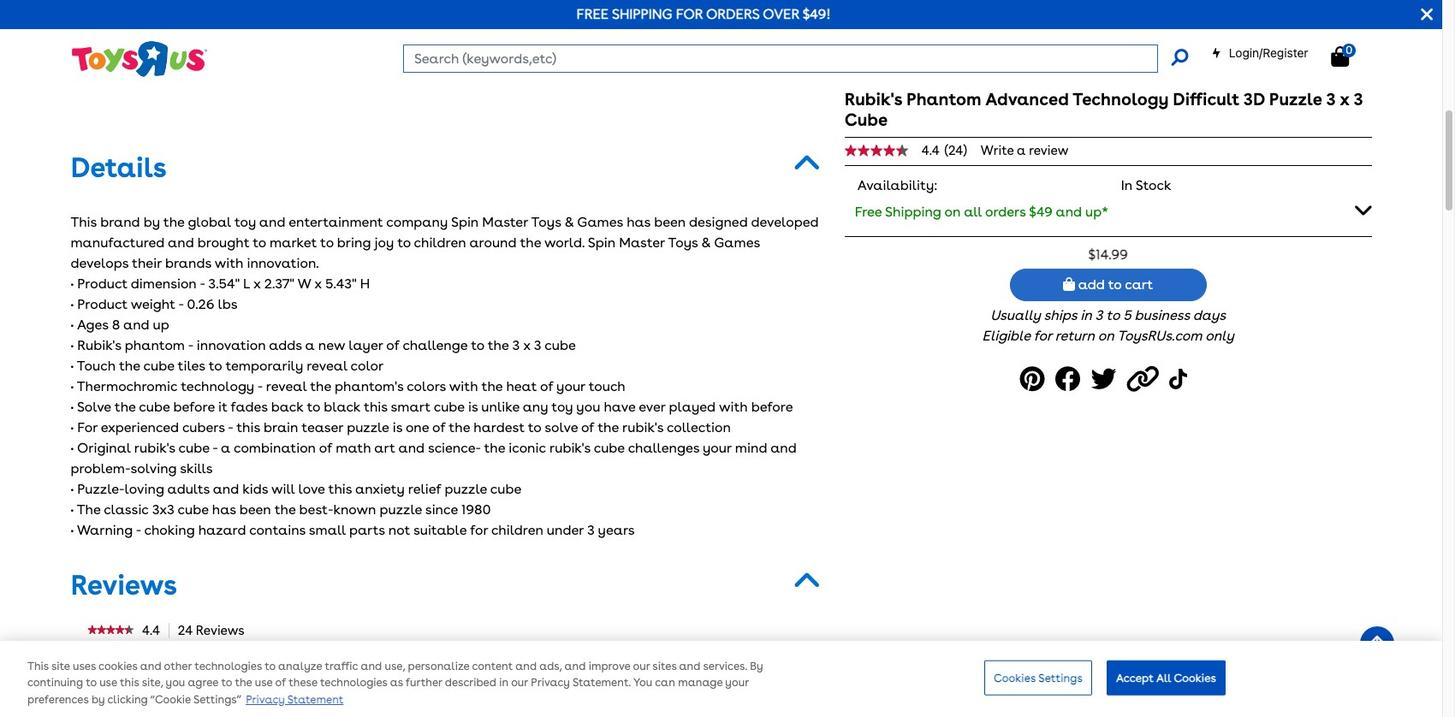Task type: locate. For each thing, give the bounding box(es) containing it.
add to cart for (23)
[[705, 56, 783, 72]]

to up "technology"
[[209, 358, 222, 374]]

login/register button
[[1212, 45, 1309, 62]]

of right the layer
[[386, 337, 400, 354]]

hazard
[[198, 522, 246, 538]]

brain
[[264, 419, 298, 436]]

shopping bag image
[[1332, 46, 1350, 67], [110, 56, 122, 70]]

1 horizontal spatial for
[[1034, 328, 1052, 344]]

this down fades
[[237, 419, 260, 436]]

2 use from the left
[[255, 677, 273, 690]]

for inside usually ships in 3 to 5 business days eligible for return on toysrus.com only
[[1034, 328, 1052, 344]]

been down kids
[[240, 502, 271, 518]]

the left world.
[[520, 234, 541, 251]]

cube up skills
[[179, 440, 210, 456]]

1 horizontal spatial cookies
[[1174, 672, 1217, 685]]

8 • from the top
[[71, 419, 74, 436]]

global
[[188, 214, 231, 230]]

reveal down new
[[307, 358, 347, 374]]

parts
[[349, 522, 385, 538]]

2 horizontal spatial rubik's
[[623, 419, 664, 436]]

1 vertical spatial toys
[[668, 234, 698, 251]]

shopping bag image for 4.0 (1)
[[499, 56, 511, 70]]

over
[[763, 6, 800, 22]]

0 vertical spatial reveal
[[307, 358, 347, 374]]

the down 21 out of 24 (88%) reviewers recommend this product
[[235, 677, 252, 690]]

a down cubers
[[221, 440, 231, 456]]

- down temporarily
[[257, 378, 263, 395]]

free shipping on all orders $49 and up* button
[[845, 193, 1372, 229]]

(88%)
[[155, 649, 188, 663]]

master
[[482, 214, 528, 230], [619, 234, 665, 251]]

cookies left the "settings"
[[994, 672, 1036, 685]]

1 vertical spatial 4.4
[[142, 623, 160, 639]]

0 horizontal spatial you
[[166, 677, 185, 690]]

warning
[[77, 522, 133, 538]]

0 horizontal spatial 24
[[138, 649, 152, 663]]

for down ships
[[1034, 328, 1052, 344]]

before up cubers
[[173, 399, 215, 415]]

0 horizontal spatial toys
[[531, 214, 561, 230]]

brought
[[198, 234, 249, 251]]

use
[[99, 677, 117, 690], [255, 677, 273, 690]]

cube up 1980
[[491, 481, 522, 497]]

it
[[218, 399, 228, 415]]

to inside usually ships in 3 to 5 business days eligible for return on toysrus.com only
[[1107, 308, 1120, 324]]

on inside dropdown button
[[945, 204, 961, 220]]

1 vertical spatial toy
[[552, 399, 573, 415]]

the inside this site uses cookies and other technologies to analyze traffic and use, personalize content and ads, and improve our sites and services. by continuing to use this site, you agree to the use of these technologies as further described in our privacy statement. you can manage your preferences by clicking "cookie settings"
[[235, 677, 252, 690]]

1 product from the top
[[77, 276, 128, 292]]

the up 'unlike'
[[482, 378, 503, 395]]

1 vertical spatial by
[[92, 694, 105, 707]]

0 horizontal spatial shopping bag image
[[110, 56, 122, 70]]

details link
[[71, 151, 167, 184]]

puzzle
[[1270, 89, 1323, 110]]

world.
[[545, 234, 585, 251]]

has up hazard
[[212, 502, 236, 518]]

0 vertical spatial with
[[215, 255, 244, 271]]

0 horizontal spatial &
[[565, 214, 574, 230]]

1 horizontal spatial children
[[491, 522, 544, 538]]

recommend
[[248, 649, 314, 663]]

3
[[1327, 89, 1336, 110], [1354, 89, 1364, 110], [1096, 308, 1103, 324], [512, 337, 520, 354], [534, 337, 542, 354], [587, 522, 595, 538]]

1 vertical spatial a
[[305, 337, 315, 354]]

ϙ
[[399, 688, 415, 704]]

and up the market
[[259, 214, 286, 230]]

company
[[386, 214, 448, 230]]

0 horizontal spatial in
[[499, 677, 509, 690]]

described
[[445, 677, 497, 690]]

- down classic
[[136, 522, 141, 538]]

to left analyze
[[265, 661, 276, 673]]

adults
[[168, 481, 210, 497]]

brands
[[165, 255, 211, 271]]

0 vertical spatial &
[[565, 214, 574, 230]]

reviews down warning
[[71, 568, 177, 602]]

0 vertical spatial this
[[71, 214, 97, 230]]

24 reviews
[[178, 623, 244, 639]]

0 horizontal spatial children
[[414, 234, 466, 251]]

0 horizontal spatial our
[[511, 677, 528, 690]]

1 vertical spatial on
[[1098, 328, 1115, 344]]

the up black
[[310, 378, 331, 395]]

shopping bag image
[[499, 56, 511, 70], [693, 56, 705, 70], [1064, 278, 1076, 291]]

phantom
[[125, 337, 185, 354]]

played
[[669, 399, 716, 415]]

difficult
[[1173, 89, 1240, 110]]

this inside this site uses cookies and other technologies to analyze traffic and use, personalize content and ads, and improve our sites and services. by continuing to use this site, you agree to the use of these technologies as further described in our privacy statement. you can manage your preferences by clicking "cookie settings"
[[27, 661, 49, 673]]

1 horizontal spatial shopping bag image
[[1332, 46, 1350, 67]]

best-
[[299, 502, 333, 518]]

0 vertical spatial product
[[77, 276, 128, 292]]

0 horizontal spatial for
[[470, 522, 488, 538]]

this up clicking
[[120, 677, 139, 690]]

0 vertical spatial privacy
[[531, 677, 570, 690]]

cart
[[172, 56, 200, 72], [560, 56, 589, 72], [755, 56, 783, 72], [1125, 277, 1154, 293]]

0 vertical spatial rubik's
[[845, 89, 903, 110]]

1 vertical spatial your
[[703, 440, 732, 456]]

1 horizontal spatial has
[[627, 214, 651, 230]]

you down touch
[[577, 399, 601, 415]]

1 horizontal spatial is
[[468, 399, 478, 415]]

0 vertical spatial has
[[627, 214, 651, 230]]

add down 4.0
[[514, 56, 540, 72]]

1 horizontal spatial in
[[1081, 308, 1092, 324]]

$49
[[1030, 204, 1053, 220]]

1 vertical spatial in
[[499, 677, 509, 690]]

1 horizontal spatial before
[[752, 399, 793, 415]]

close button image
[[1422, 5, 1433, 24]]

-
[[200, 276, 205, 292], [178, 296, 184, 312], [188, 337, 193, 354], [257, 378, 263, 395], [228, 419, 233, 436], [213, 440, 218, 456], [136, 522, 141, 538]]

1 vertical spatial product
[[77, 296, 128, 312]]

1 vertical spatial technologies
[[320, 677, 388, 690]]

1 horizontal spatial on
[[1098, 328, 1115, 344]]

reveal up back
[[266, 378, 307, 395]]

you
[[577, 399, 601, 415], [166, 677, 185, 690]]

this left "site"
[[27, 661, 49, 673]]

your down collection
[[703, 440, 732, 456]]

layer
[[349, 337, 383, 354]]

children left under
[[491, 522, 544, 538]]

games down designed
[[714, 234, 760, 251]]

1 horizontal spatial shopping bag image
[[693, 56, 705, 70]]

add to cart button for (23)
[[649, 48, 827, 80]]

cart for 4.6 (23)
[[755, 56, 783, 72]]

challenges
[[628, 440, 700, 456]]

innovation.
[[247, 255, 319, 271]]

this inside this site uses cookies and other technologies to analyze traffic and use, personalize content and ads, and improve our sites and services. by continuing to use this site, you agree to the use of these technologies as further described in our privacy statement. you can manage your preferences by clicking "cookie settings"
[[120, 677, 139, 690]]

around
[[470, 234, 517, 251]]

None search field
[[403, 45, 1188, 73]]

4.4 up (88%)
[[142, 623, 160, 639]]

and left the up*
[[1056, 204, 1082, 220]]

your inside this site uses cookies and other technologies to analyze traffic and use, personalize content and ads, and improve our sites and services. by continuing to use this site, you agree to the use of these technologies as further described in our privacy statement. you can manage your preferences by clicking "cookie settings"
[[726, 677, 749, 690]]

technologies down traffic
[[320, 677, 388, 690]]

1 horizontal spatial a
[[305, 337, 315, 354]]

3 inside usually ships in 3 to 5 business days eligible for return on toysrus.com only
[[1096, 308, 1103, 324]]

our down content
[[511, 677, 528, 690]]

reviewers
[[191, 649, 244, 663]]

all
[[1157, 672, 1172, 685]]

1 vertical spatial our
[[511, 677, 528, 690]]

3.54"
[[208, 276, 240, 292]]

add to cart button down 4.0 (1)
[[455, 48, 632, 80]]

add down 0.0
[[125, 56, 152, 72]]

under
[[547, 522, 584, 538]]

share a link to rubik's phantom advanced technology difficult 3d puzzle 3 x 3 cube on twitter image
[[1091, 361, 1122, 399]]

add to cart down $14.99
[[1076, 277, 1154, 293]]

collection
[[667, 419, 731, 436]]

•
[[71, 276, 74, 292], [71, 296, 74, 312], [71, 317, 74, 333], [71, 337, 74, 354], [71, 358, 74, 374], [71, 378, 74, 395], [71, 399, 74, 415], [71, 419, 74, 436], [71, 440, 74, 456], [71, 481, 74, 497], [71, 502, 74, 518], [71, 522, 74, 538]]

0 horizontal spatial shopping bag image
[[499, 56, 511, 70]]

toy
[[235, 214, 256, 230], [552, 399, 573, 415]]

to down (23)
[[738, 56, 752, 72]]

24 reviews link
[[177, 623, 254, 639]]

0 vertical spatial master
[[482, 214, 528, 230]]

0 horizontal spatial technologies
[[195, 661, 262, 673]]

with
[[215, 255, 244, 271], [449, 378, 478, 395], [719, 399, 748, 415]]

statement
[[288, 694, 344, 707]]

0 vertical spatial you
[[577, 399, 601, 415]]

0 horizontal spatial privacy
[[246, 694, 285, 707]]

cube down have
[[594, 440, 625, 456]]

cookies right 'all'
[[1174, 672, 1217, 685]]

0 vertical spatial on
[[945, 204, 961, 220]]

problem-
[[71, 461, 131, 477]]

2 horizontal spatial with
[[719, 399, 748, 415]]

5.43"
[[325, 276, 357, 292]]

create a pinterest pin for rubik's phantom advanced technology difficult 3d puzzle 3 x 3 cube image
[[1020, 361, 1050, 399]]

cube down adults
[[178, 502, 209, 518]]

0 horizontal spatial a
[[221, 440, 231, 456]]

Enter Keyword or Item No. search field
[[403, 45, 1158, 73]]

2 vertical spatial your
[[726, 677, 749, 690]]

toys up world.
[[531, 214, 561, 230]]

x right w
[[315, 276, 322, 292]]

you down other
[[166, 677, 185, 690]]

cart for 4.0 (1)
[[560, 56, 589, 72]]

technologies up search topics and reviews text box
[[195, 661, 262, 673]]

of right solve
[[581, 419, 595, 436]]

0 vertical spatial a
[[1017, 143, 1026, 158]]

x inside rubik's phantom advanced technology difficult 3d puzzle 3 x 3 cube
[[1341, 89, 1350, 110]]

0 vertical spatial games
[[577, 214, 623, 230]]

puzzle
[[347, 419, 389, 436], [445, 481, 487, 497], [380, 502, 422, 518]]

the up thermochromic
[[119, 358, 140, 374]]

and inside free shipping on all orders $49 and up* dropdown button
[[1056, 204, 1082, 220]]

heat
[[506, 378, 537, 395]]

technologies
[[195, 661, 262, 673], [320, 677, 388, 690]]

the left global
[[163, 214, 185, 230]]

1 vertical spatial you
[[166, 677, 185, 690]]

hardest
[[474, 419, 525, 436]]

relief
[[408, 481, 441, 497]]

and left "use,"
[[361, 661, 382, 673]]

add to cart down (23)
[[705, 56, 783, 72]]

solve
[[77, 399, 111, 415]]

1 horizontal spatial been
[[654, 214, 686, 230]]

contains
[[249, 522, 306, 538]]

rubik's up solving
[[134, 440, 175, 456]]

been
[[654, 214, 686, 230], [240, 502, 271, 518]]

rubik's left phantom
[[845, 89, 903, 110]]

0 horizontal spatial reviews
[[71, 568, 177, 602]]

1 vertical spatial children
[[491, 522, 544, 538]]

rubik's down solve
[[550, 440, 591, 456]]

& up world.
[[565, 214, 574, 230]]

designed
[[689, 214, 748, 230]]

rubik's down ever
[[623, 419, 664, 436]]

privacy statement link
[[246, 694, 344, 707]]

0.0
[[134, 31, 151, 45]]

0 vertical spatial is
[[468, 399, 478, 415]]

1 vertical spatial is
[[393, 419, 403, 436]]

innovation
[[197, 337, 266, 354]]

to up settings"
[[221, 677, 232, 690]]

24 left (88%)
[[138, 649, 152, 663]]

toy up solve
[[552, 399, 573, 415]]

cube down colors
[[434, 399, 465, 415]]

this
[[71, 214, 97, 230], [27, 661, 49, 673]]

the
[[77, 502, 101, 518]]

their
[[132, 255, 162, 271]]

add down 4.6
[[708, 56, 735, 72]]

copy a link to rubik's phantom advanced technology difficult 3d puzzle 3 x 3 cube image
[[1127, 361, 1165, 399]]

product down develops
[[77, 276, 128, 292]]

a
[[1017, 143, 1026, 158], [305, 337, 315, 354], [221, 440, 231, 456]]

1 horizontal spatial rubik's
[[845, 89, 903, 110]]

1 horizontal spatial use
[[255, 677, 273, 690]]

add to cart button down 4.6 (23)
[[649, 48, 827, 80]]

rubik's
[[845, 89, 903, 110], [77, 337, 121, 354]]

is left one
[[393, 419, 403, 436]]

rubik's inside rubik's phantom advanced technology difficult 3d puzzle 3 x 3 cube
[[845, 89, 903, 110]]

out
[[102, 649, 121, 663]]

1 horizontal spatial you
[[577, 399, 601, 415]]

0 vertical spatial been
[[654, 214, 686, 230]]

0 horizontal spatial master
[[482, 214, 528, 230]]

a right write
[[1017, 143, 1026, 158]]

puzzle-
[[77, 481, 125, 497]]

0 horizontal spatial this
[[27, 661, 49, 673]]

solving
[[131, 461, 177, 477]]

1 vertical spatial been
[[240, 502, 271, 518]]

puzzle up math
[[347, 419, 389, 436]]

this for this site uses cookies and other technologies to analyze traffic and use, personalize content and ads, and improve our sites and services. by continuing to use this site, you agree to the use of these technologies as further described in our privacy statement. you can manage your preferences by clicking "cookie settings"
[[27, 661, 49, 673]]

1 horizontal spatial this
[[71, 214, 97, 230]]

toys r us image
[[71, 40, 208, 78]]

add to cart button for (0)
[[66, 48, 244, 80]]

games up world.
[[577, 214, 623, 230]]

add to cart down (0)
[[122, 56, 200, 72]]

puzzle up not
[[380, 502, 422, 518]]

to down (0)
[[155, 56, 168, 72]]

2 vertical spatial with
[[719, 399, 748, 415]]

this inside this brand by the global toy and entertainment company spin master toys & games has been designed developed manufactured and brought to market to bring joy to children around the world. spin master toys & games develops their brands with innovation. • product dimension - 3.54" l x 2.37" w x 5.43" h • product weight - 0.26 lbs • ages 8 and up • rubik's phantom - innovation adds a new layer of challenge to the 3 x 3 cube • touch the cube tiles to temporarily reveal color • thermochromic technology - reveal the phantom's colors with the heat of your touch • solve the cube before it fades back to black this smart cube is unlike any toy you have ever played with before • for experienced cubers - this brain teaser puzzle is one of the hardest to solve of the rubik's collection • original rubik's cube - a combination of math art and science- the iconic rubik's cube challenges your mind and problem-solving skills • puzzle-loving adults and kids will love this anxiety relief puzzle cube • the classic 3x3 cube has been the best-known puzzle since 1980 • warning - choking hazard contains small parts not suitable for children under 3 years
[[71, 214, 97, 230]]

love
[[298, 481, 325, 497]]

1 vertical spatial reviews
[[196, 623, 244, 639]]

1 vertical spatial games
[[714, 234, 760, 251]]

to left 5
[[1107, 308, 1120, 324]]

ever
[[639, 399, 666, 415]]

statement.
[[573, 677, 631, 690]]

usually
[[991, 308, 1041, 324]]

add to cart button for (1)
[[455, 48, 632, 80]]

toy up brought on the top of the page
[[235, 214, 256, 230]]

you inside this site uses cookies and other technologies to analyze traffic and use, personalize content and ads, and improve our sites and services. by continuing to use this site, you agree to the use of these technologies as further described in our privacy statement. you can manage your preferences by clicking "cookie settings"
[[166, 677, 185, 690]]

your
[[557, 378, 586, 395], [703, 440, 732, 456], [726, 677, 749, 690]]

1 horizontal spatial 4.4
[[922, 143, 940, 158]]

before
[[173, 399, 215, 415], [752, 399, 793, 415]]

developed
[[751, 214, 819, 230]]

thermochromic
[[77, 378, 178, 395]]

24 up (88%)
[[178, 623, 193, 639]]

of right out
[[123, 649, 135, 663]]

accept all cookies button
[[1107, 661, 1226, 696]]

spin up around
[[451, 214, 479, 230]]

1 vertical spatial spin
[[588, 234, 616, 251]]

1 vertical spatial privacy
[[246, 694, 285, 707]]

and left ads,
[[516, 661, 537, 673]]

1 vertical spatial for
[[470, 522, 488, 538]]

0 vertical spatial for
[[1034, 328, 1052, 344]]

cookies settings button
[[985, 661, 1093, 696]]

this brand by the global toy and entertainment company spin master toys & games has been designed developed manufactured and brought to market to bring joy to children around the world. spin master toys & games develops their brands with innovation. • product dimension - 3.54" l x 2.37" w x 5.43" h • product weight - 0.26 lbs • ages 8 and up • rubik's phantom - innovation adds a new layer of challenge to the 3 x 3 cube • touch the cube tiles to temporarily reveal color • thermochromic technology - reveal the phantom's colors with the heat of your touch • solve the cube before it fades back to black this smart cube is unlike any toy you have ever played with before • for experienced cubers - this brain teaser puzzle is one of the hardest to solve of the rubik's collection • original rubik's cube - a combination of math art and science- the iconic rubik's cube challenges your mind and problem-solving skills • puzzle-loving adults and kids will love this anxiety relief puzzle cube • the classic 3x3 cube has been the best-known puzzle since 1980 • warning - choking hazard contains small parts not suitable for children under 3 years
[[71, 214, 819, 538]]

1 • from the top
[[71, 276, 74, 292]]

cookies settings
[[994, 672, 1083, 685]]

0 vertical spatial toy
[[235, 214, 256, 230]]

reviews up reviewers
[[196, 623, 244, 639]]

combination
[[234, 440, 316, 456]]

21 out of 24 (88%) reviewers recommend this product
[[88, 649, 386, 663]]

1 horizontal spatial privacy
[[531, 677, 570, 690]]

add to cart button down $14.99
[[1010, 269, 1207, 302]]

puzzle up 1980
[[445, 481, 487, 497]]

0 horizontal spatial games
[[577, 214, 623, 230]]

on right the "return"
[[1098, 328, 1115, 344]]

to down entertainment in the top left of the page
[[320, 234, 334, 251]]

0 horizontal spatial been
[[240, 502, 271, 518]]

0 vertical spatial spin
[[451, 214, 479, 230]]

one
[[406, 419, 429, 436]]

5 • from the top
[[71, 358, 74, 374]]

is left 'unlike'
[[468, 399, 478, 415]]

product up "ages"
[[77, 296, 128, 312]]

toysrus.com
[[1118, 328, 1203, 344]]

traffic
[[325, 661, 358, 673]]



Task type: vqa. For each thing, say whether or not it's contained in the screenshot.
Free Shipping on all orders $49 and up* dropdown button
yes



Task type: describe. For each thing, give the bounding box(es) containing it.
1 vertical spatial master
[[619, 234, 665, 251]]

x right l
[[254, 276, 261, 292]]

to up teaser
[[307, 399, 320, 415]]

shipping
[[612, 6, 673, 22]]

by inside this brand by the global toy and entertainment company spin master toys & games has been designed developed manufactured and brought to market to bring joy to children around the world. spin master toys & games develops their brands with innovation. • product dimension - 3.54" l x 2.37" w x 5.43" h • product weight - 0.26 lbs • ages 8 and up • rubik's phantom - innovation adds a new layer of challenge to the 3 x 3 cube • touch the cube tiles to temporarily reveal color • thermochromic technology - reveal the phantom's colors with the heat of your touch • solve the cube before it fades back to black this smart cube is unlike any toy you have ever played with before • for experienced cubers - this brain teaser puzzle is one of the hardest to solve of the rubik's collection • original rubik's cube - a combination of math art and science- the iconic rubik's cube challenges your mind and problem-solving skills • puzzle-loving adults and kids will love this anxiety relief puzzle cube • the classic 3x3 cube has been the best-known puzzle since 1980 • warning - choking hazard contains small parts not suitable for children under 3 years
[[144, 214, 160, 230]]

the down hardest
[[484, 440, 505, 456]]

continuing
[[27, 677, 83, 690]]

4.4 for 4.4 (24)
[[922, 143, 940, 158]]

ads,
[[540, 661, 562, 673]]

1 horizontal spatial with
[[449, 378, 478, 395]]

- up 0.26 in the left of the page
[[200, 276, 205, 292]]

not
[[389, 522, 410, 538]]

0 vertical spatial toys
[[531, 214, 561, 230]]

1 horizontal spatial toys
[[668, 234, 698, 251]]

11 • from the top
[[71, 502, 74, 518]]

to right challenge
[[471, 337, 485, 354]]

return
[[1056, 328, 1095, 344]]

0 horizontal spatial with
[[215, 255, 244, 271]]

2 before from the left
[[752, 399, 793, 415]]

entertainment
[[289, 214, 383, 230]]

5
[[1124, 308, 1132, 324]]

tiles
[[178, 358, 205, 374]]

of inside this site uses cookies and other technologies to analyze traffic and use, personalize content and ads, and improve our sites and services. by continuing to use this site, you agree to the use of these technologies as further described in our privacy statement. you can manage your preferences by clicking "cookie settings"
[[275, 677, 286, 690]]

technology
[[1073, 89, 1169, 110]]

uses
[[73, 661, 96, 673]]

(217)
[[349, 31, 373, 45]]

the up science- at the left bottom of the page
[[449, 419, 470, 436]]

cube
[[845, 110, 888, 130]]

2 cookies from the left
[[1174, 672, 1217, 685]]

1980
[[461, 502, 491, 518]]

cube down the phantom at top left
[[143, 358, 174, 374]]

to down $14.99
[[1109, 277, 1122, 293]]

of up any
[[540, 378, 553, 395]]

anxiety
[[355, 481, 405, 497]]

for
[[676, 6, 703, 22]]

- right cubers
[[228, 419, 233, 436]]

and up manage
[[680, 661, 701, 673]]

in stock
[[1121, 177, 1172, 194]]

add for 0.0
[[125, 56, 152, 72]]

bring
[[337, 234, 371, 251]]

art
[[375, 440, 395, 456]]

Search topics and reviews search region search field
[[71, 674, 445, 718]]

the down will
[[275, 502, 296, 518]]

details
[[71, 151, 167, 184]]

1 horizontal spatial our
[[633, 661, 650, 673]]

the down thermochromic
[[115, 399, 136, 415]]

shopping bag image inside 0 link
[[1332, 46, 1350, 67]]

stock
[[1136, 177, 1172, 194]]

2 product from the top
[[77, 296, 128, 312]]

w
[[298, 276, 311, 292]]

and down one
[[399, 440, 425, 456]]

fades
[[231, 399, 268, 415]]

Search topics and reviews text field
[[79, 683, 377, 710]]

phantom
[[907, 89, 982, 110]]

(0)
[[155, 31, 170, 45]]

new
[[318, 337, 345, 354]]

privacy statement
[[246, 694, 344, 707]]

black
[[324, 399, 361, 415]]

and up 'site,'
[[140, 661, 161, 673]]

on inside usually ships in 3 to 5 business days eligible for return on toysrus.com only
[[1098, 328, 1115, 344]]

1 horizontal spatial technologies
[[320, 677, 388, 690]]

known
[[333, 502, 376, 518]]

only
[[1206, 328, 1235, 344]]

up*
[[1086, 204, 1109, 220]]

cart for 0.0 (0)
[[172, 56, 200, 72]]

0 link
[[1332, 44, 1367, 68]]

l
[[243, 276, 250, 292]]

classic
[[104, 502, 149, 518]]

and right ads,
[[565, 661, 586, 673]]

rubik's inside this brand by the global toy and entertainment company spin master toys & games has been designed developed manufactured and brought to market to bring joy to children around the world. spin master toys & games develops their brands with innovation. • product dimension - 3.54" l x 2.37" w x 5.43" h • product weight - 0.26 lbs • ages 8 and up • rubik's phantom - innovation adds a new layer of challenge to the 3 x 3 cube • touch the cube tiles to temporarily reveal color • thermochromic technology - reveal the phantom's colors with the heat of your touch • solve the cube before it fades back to black this smart cube is unlike any toy you have ever played with before • for experienced cubers - this brain teaser puzzle is one of the hardest to solve of the rubik's collection • original rubik's cube - a combination of math art and science- the iconic rubik's cube challenges your mind and problem-solving skills • puzzle-loving adults and kids will love this anxiety relief puzzle cube • the classic 3x3 cube has been the best-known puzzle since 1980 • warning - choking hazard contains small parts not suitable for children under 3 years
[[77, 337, 121, 354]]

manage
[[678, 677, 723, 690]]

add for 4.0
[[514, 56, 540, 72]]

$49!
[[803, 6, 831, 22]]

0 vertical spatial your
[[557, 378, 586, 395]]

original
[[77, 440, 131, 456]]

to up 'innovation.' on the left of page
[[253, 234, 266, 251]]

by
[[750, 661, 763, 673]]

by inside this site uses cookies and other technologies to analyze traffic and use, personalize content and ads, and improve our sites and services. by continuing to use this site, you agree to the use of these technologies as further described in our privacy statement. you can manage your preferences by clicking "cookie settings"
[[92, 694, 105, 707]]

up
[[153, 317, 169, 333]]

to down uses
[[86, 677, 97, 690]]

1 before from the left
[[173, 399, 215, 415]]

develops
[[71, 255, 129, 271]]

joy
[[375, 234, 394, 251]]

add to cart for (1)
[[511, 56, 589, 72]]

brand
[[100, 214, 140, 230]]

manufactured
[[71, 234, 165, 251]]

ships
[[1044, 308, 1077, 324]]

this for this brand by the global toy and entertainment company spin master toys & games has been designed developed manufactured and brought to market to bring joy to children around the world. spin master toys & games develops their brands with innovation. • product dimension - 3.54" l x 2.37" w x 5.43" h • product weight - 0.26 lbs • ages 8 and up • rubik's phantom - innovation adds a new layer of challenge to the 3 x 3 cube • touch the cube tiles to temporarily reveal color • thermochromic technology - reveal the phantom's colors with the heat of your touch • solve the cube before it fades back to black this smart cube is unlike any toy you have ever played with before • for experienced cubers - this brain teaser puzzle is one of the hardest to solve of the rubik's collection • original rubik's cube - a combination of math art and science- the iconic rubik's cube challenges your mind and problem-solving skills • puzzle-loving adults and kids will love this anxiety relief puzzle cube • the classic 3x3 cube has been the best-known puzzle since 1980 • warning - choking hazard contains small parts not suitable for children under 3 years
[[71, 214, 97, 230]]

1 vertical spatial reveal
[[266, 378, 307, 395]]

phantom's
[[335, 378, 404, 395]]

6 • from the top
[[71, 378, 74, 395]]

use,
[[385, 661, 405, 673]]

accept
[[1117, 672, 1154, 685]]

share rubik's phantom advanced technology difficult 3d puzzle 3 x 3 cube on facebook image
[[1055, 361, 1086, 399]]

12 • from the top
[[71, 522, 74, 538]]

1 use from the left
[[99, 677, 117, 690]]

and up brands
[[168, 234, 194, 251]]

colors
[[407, 378, 446, 395]]

0 horizontal spatial is
[[393, 419, 403, 436]]

this left product
[[317, 649, 338, 663]]

the up heat at the bottom of the page
[[488, 337, 509, 354]]

x up heat at the bottom of the page
[[524, 337, 531, 354]]

0 horizontal spatial rubik's
[[134, 440, 175, 456]]

years
[[598, 522, 635, 538]]

0 vertical spatial technologies
[[195, 661, 262, 673]]

- left 0.26 in the left of the page
[[178, 296, 184, 312]]

7 • from the top
[[71, 399, 74, 415]]

- up tiles
[[188, 337, 193, 354]]

write
[[981, 143, 1014, 158]]

clicking
[[108, 694, 148, 707]]

1 horizontal spatial reviews
[[196, 623, 244, 639]]

0 vertical spatial children
[[414, 234, 466, 251]]

settings"
[[194, 694, 242, 707]]

0 horizontal spatial spin
[[451, 214, 479, 230]]

and left kids
[[213, 481, 239, 497]]

4.7
[[328, 31, 344, 45]]

2 vertical spatial puzzle
[[380, 502, 422, 518]]

product
[[341, 649, 386, 663]]

small
[[309, 522, 346, 538]]

add to cart for (0)
[[122, 56, 200, 72]]

skills
[[180, 461, 213, 477]]

cube up experienced
[[139, 399, 170, 415]]

for inside this brand by the global toy and entertainment company spin master toys & games has been designed developed manufactured and brought to market to bring joy to children around the world. spin master toys & games develops their brands with innovation. • product dimension - 3.54" l x 2.37" w x 5.43" h • product weight - 0.26 lbs • ages 8 and up • rubik's phantom - innovation adds a new layer of challenge to the 3 x 3 cube • touch the cube tiles to temporarily reveal color • thermochromic technology - reveal the phantom's colors with the heat of your touch • solve the cube before it fades back to black this smart cube is unlike any toy you have ever played with before • for experienced cubers - this brain teaser puzzle is one of the hardest to solve of the rubik's collection • original rubik's cube - a combination of math art and science- the iconic rubik's cube challenges your mind and problem-solving skills • puzzle-loving adults and kids will love this anxiety relief puzzle cube • the classic 3x3 cube has been the best-known puzzle since 1980 • warning - choking hazard contains small parts not suitable for children under 3 years
[[470, 522, 488, 538]]

the down have
[[598, 419, 619, 436]]

solve
[[545, 419, 578, 436]]

this down phantom's on the left of the page
[[364, 399, 388, 415]]

to down any
[[528, 419, 542, 436]]

in inside this site uses cookies and other technologies to analyze traffic and use, personalize content and ads, and improve our sites and services. by continuing to use this site, you agree to the use of these technologies as further described in our privacy statement. you can manage your preferences by clicking "cookie settings"
[[499, 677, 509, 690]]

math
[[336, 440, 371, 456]]

to right "joy"
[[397, 234, 411, 251]]

rubik's phantom advanced technology difficult 3d puzzle 3 x 3 cube
[[845, 89, 1364, 130]]

10 • from the top
[[71, 481, 74, 497]]

cube up any
[[545, 337, 576, 354]]

3x3
[[152, 502, 175, 518]]

to down "(1)"
[[544, 56, 557, 72]]

loving
[[125, 481, 164, 497]]

kids
[[243, 481, 268, 497]]

9 • from the top
[[71, 440, 74, 456]]

free shipping for orders over $49!
[[577, 6, 831, 22]]

add for 4.6
[[708, 56, 735, 72]]

0 vertical spatial 24
[[178, 623, 193, 639]]

4.4 (24)
[[922, 143, 967, 158]]

1 horizontal spatial rubik's
[[550, 440, 591, 456]]

4.4 for 4.4
[[142, 623, 160, 639]]

tiktok image
[[1170, 361, 1192, 399]]

0 horizontal spatial toy
[[235, 214, 256, 230]]

color
[[351, 358, 384, 374]]

lbs
[[218, 296, 238, 312]]

3 • from the top
[[71, 317, 74, 333]]

of right one
[[432, 419, 446, 436]]

add down $14.99
[[1079, 277, 1105, 293]]

4.6
[[717, 31, 734, 45]]

this up known
[[328, 481, 352, 497]]

4 • from the top
[[71, 337, 74, 354]]

1 horizontal spatial toy
[[552, 399, 573, 415]]

- down cubers
[[213, 440, 218, 456]]

shipping
[[886, 204, 942, 220]]

shopping bag image for 4.6 (23)
[[693, 56, 705, 70]]

in inside usually ships in 3 to 5 business days eligible for return on toysrus.com only
[[1081, 308, 1092, 324]]

1 vertical spatial 24
[[138, 649, 152, 663]]

1 vertical spatial puzzle
[[445, 481, 487, 497]]

of down teaser
[[319, 440, 332, 456]]

privacy inside this site uses cookies and other technologies to analyze traffic and use, personalize content and ads, and improve our sites and services. by continuing to use this site, you agree to the use of these technologies as further described in our privacy statement. you can manage your preferences by clicking "cookie settings"
[[531, 677, 570, 690]]

2 • from the top
[[71, 296, 74, 312]]

dimension
[[131, 276, 197, 292]]

0 vertical spatial puzzle
[[347, 419, 389, 436]]

choking
[[144, 522, 195, 538]]

2 horizontal spatial shopping bag image
[[1064, 278, 1076, 291]]

login/register
[[1230, 45, 1309, 60]]

unlike
[[482, 399, 520, 415]]

2 vertical spatial a
[[221, 440, 231, 456]]

weight
[[131, 296, 175, 312]]

0 vertical spatial reviews
[[71, 568, 177, 602]]

1 cookies from the left
[[994, 672, 1036, 685]]

1 horizontal spatial spin
[[588, 234, 616, 251]]

free shipping for orders over $49! link
[[577, 6, 831, 22]]

improve
[[589, 661, 631, 673]]

2 horizontal spatial a
[[1017, 143, 1026, 158]]

you inside this brand by the global toy and entertainment company spin master toys & games has been designed developed manufactured and brought to market to bring joy to children around the world. spin master toys & games develops their brands with innovation. • product dimension - 3.54" l x 2.37" w x 5.43" h • product weight - 0.26 lbs • ages 8 and up • rubik's phantom - innovation adds a new layer of challenge to the 3 x 3 cube • touch the cube tiles to temporarily reveal color • thermochromic technology - reveal the phantom's colors with the heat of your touch • solve the cube before it fades back to black this smart cube is unlike any toy you have ever played with before • for experienced cubers - this brain teaser puzzle is one of the hardest to solve of the rubik's collection • original rubik's cube - a combination of math art and science- the iconic rubik's cube challenges your mind and problem-solving skills • puzzle-loving adults and kids will love this anxiety relief puzzle cube • the classic 3x3 cube has been the best-known puzzle since 1980 • warning - choking hazard contains small parts not suitable for children under 3 years
[[577, 399, 601, 415]]

1 vertical spatial &
[[702, 234, 711, 251]]

and right mind
[[771, 440, 797, 456]]

suitable
[[414, 522, 467, 538]]

and right 8
[[123, 317, 150, 333]]

personalize
[[408, 661, 470, 673]]

write a review
[[981, 143, 1069, 158]]

1 vertical spatial has
[[212, 502, 236, 518]]

advanced
[[986, 89, 1069, 110]]



